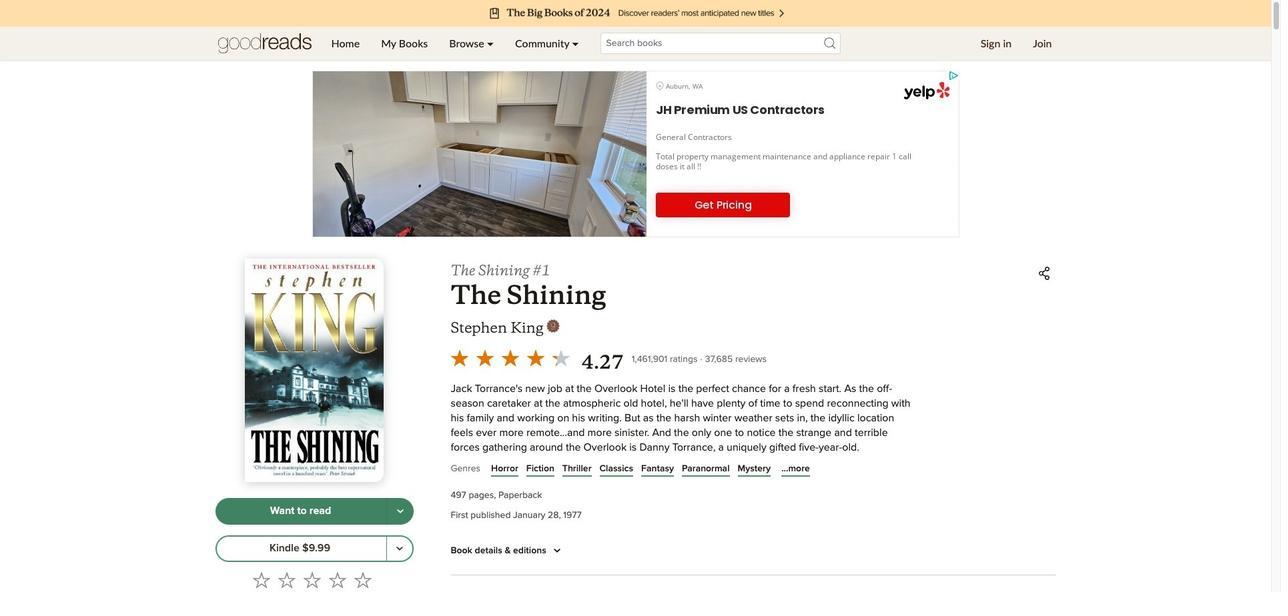 Task type: describe. For each thing, give the bounding box(es) containing it.
1,461,901 ratings and 37,685 reviews figure
[[632, 351, 767, 367]]

average rating of 4.27 stars. figure
[[447, 346, 632, 375]]

the most anticipated books of 2024 image
[[150, 0, 1121, 27]]

home image
[[218, 27, 311, 60]]

rate 4 out of 5 image
[[329, 572, 346, 589]]

top genres for this book element
[[451, 461, 1056, 481]]



Task type: locate. For each thing, give the bounding box(es) containing it.
rating 4.27 out of 5 image
[[447, 346, 573, 371]]

goodreads author image
[[546, 320, 560, 333]]

rate 1 out of 5 image
[[253, 572, 270, 589]]

advertisement element
[[312, 71, 959, 238]]

book title: the shining element
[[451, 280, 606, 311]]

rating 0 out of 5 group
[[249, 568, 376, 592]]

rate 2 out of 5 image
[[278, 572, 296, 589]]

Search by book title or ISBN text field
[[600, 33, 840, 54]]

book 1 in the the shining series element
[[451, 262, 606, 280]]

rate 5 out of 5 image
[[354, 572, 372, 589]]

rate 3 out of 5 image
[[304, 572, 321, 589]]

None search field
[[590, 33, 851, 54]]



Task type: vqa. For each thing, say whether or not it's contained in the screenshot.
"Search for books to add to your shelves" search field
no



